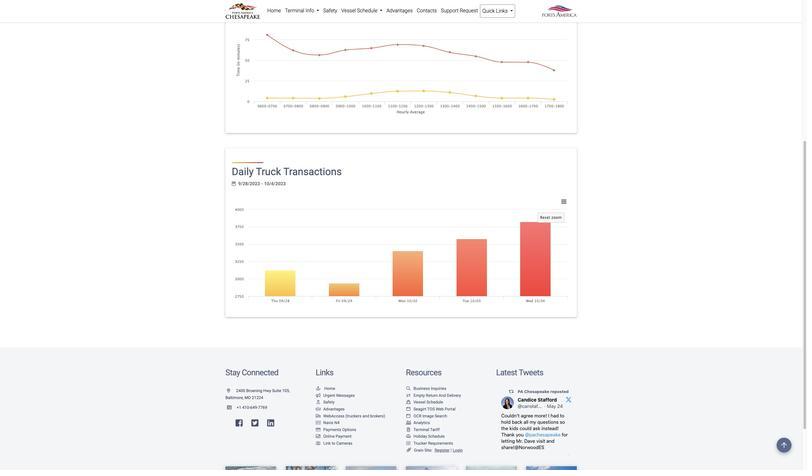 Task type: describe. For each thing, give the bounding box(es) containing it.
latest
[[497, 368, 518, 378]]

and
[[439, 393, 446, 398]]

0 vertical spatial vessel schedule link
[[340, 4, 385, 17]]

truck container image
[[316, 414, 321, 418]]

terminal tariff
[[414, 427, 440, 432]]

contacts link
[[415, 4, 439, 17]]

contacts
[[417, 8, 437, 14]]

webaccess (truckers and brokers)
[[324, 414, 386, 418]]

linkedin image
[[267, 419, 275, 427]]

phone office image
[[227, 406, 237, 410]]

tweets
[[519, 368, 544, 378]]

schedule for the right vessel schedule link
[[427, 400, 443, 405]]

1 horizontal spatial vessel
[[414, 400, 426, 405]]

quick links
[[483, 8, 509, 14]]

list alt image
[[406, 442, 411, 446]]

410-
[[242, 405, 250, 410]]

10/4/2023
[[264, 181, 286, 187]]

webaccess (truckers and brokers) link
[[316, 414, 386, 418]]

bells image
[[406, 435, 411, 439]]

0 vertical spatial vessel
[[342, 8, 356, 14]]

exchange image
[[406, 394, 411, 398]]

navis n4 link
[[316, 421, 340, 425]]

0 horizontal spatial advantages link
[[316, 407, 345, 412]]

online payment
[[324, 434, 352, 439]]

broening
[[246, 389, 263, 393]]

105,
[[282, 389, 290, 393]]

file invoice image
[[406, 428, 411, 432]]

register
[[435, 448, 450, 453]]

terminal info link
[[283, 4, 322, 17]]

business inquiries
[[414, 386, 447, 391]]

inquiries
[[431, 386, 447, 391]]

tariff
[[431, 427, 440, 432]]

seagirt
[[414, 407, 427, 412]]

2400 broening hwy suite 105, baltimore, md 21224 link
[[226, 389, 290, 400]]

site:
[[425, 448, 433, 453]]

cameras
[[337, 441, 353, 446]]

21224
[[252, 395, 263, 400]]

business inquiries link
[[406, 386, 447, 391]]

latest tweets
[[497, 368, 544, 378]]

return
[[426, 393, 438, 398]]

transactions
[[284, 166, 342, 178]]

grain
[[414, 448, 424, 453]]

messages
[[337, 393, 355, 398]]

terminal tariff link
[[406, 427, 440, 432]]

analytics image
[[406, 421, 411, 425]]

urgent messages
[[324, 393, 355, 398]]

truck
[[256, 166, 281, 178]]

browser image
[[406, 408, 411, 412]]

image
[[423, 414, 434, 418]]

0 vertical spatial advantages link
[[385, 4, 415, 17]]

daily
[[232, 166, 254, 178]]

calendar week image
[[232, 182, 236, 186]]

0 vertical spatial links
[[497, 8, 508, 14]]

and
[[363, 414, 370, 418]]

camera image
[[316, 442, 321, 446]]

0 vertical spatial advantages
[[387, 8, 413, 14]]

schedule for holiday schedule link
[[428, 434, 445, 439]]

search image
[[406, 387, 411, 391]]

home link for terminal info link
[[266, 4, 283, 17]]

analytics
[[414, 421, 430, 425]]

login
[[453, 448, 463, 453]]

support request
[[441, 8, 478, 14]]

9/28/2023 - 10/4/2023
[[239, 181, 286, 187]]

9/28/2023
[[239, 181, 260, 187]]

1 vertical spatial links
[[316, 368, 334, 378]]

seagirt tos web portal
[[414, 407, 456, 412]]

link
[[324, 441, 331, 446]]

facebook square image
[[236, 419, 243, 427]]

resources
[[406, 368, 442, 378]]

trucker
[[414, 441, 427, 446]]

empty return and delivery
[[414, 393, 461, 398]]

7769
[[258, 405, 267, 410]]

649-
[[250, 405, 258, 410]]

terminal info
[[285, 8, 316, 14]]

link to cameras
[[324, 441, 353, 446]]

hwy
[[264, 389, 271, 393]]

requirements
[[428, 441, 453, 446]]

empty return and delivery link
[[406, 393, 461, 398]]

user hard hat image
[[316, 401, 321, 405]]

2400
[[236, 389, 245, 393]]

bullhorn image
[[316, 394, 321, 398]]

0 horizontal spatial home
[[268, 8, 281, 14]]

wheat image
[[406, 448, 412, 453]]

empty
[[414, 393, 425, 398]]



Task type: vqa. For each thing, say whether or not it's contained in the screenshot.
Terminal to the bottom
yes



Task type: locate. For each thing, give the bounding box(es) containing it.
n4
[[335, 421, 340, 425]]

trucker requirements
[[414, 441, 453, 446]]

holiday
[[414, 434, 427, 439]]

home left terminal info
[[268, 8, 281, 14]]

1 vertical spatial schedule
[[427, 400, 443, 405]]

urgent
[[324, 393, 336, 398]]

home link up urgent on the bottom
[[316, 386, 335, 391]]

1 horizontal spatial terminal
[[414, 427, 430, 432]]

map marker alt image
[[227, 389, 235, 393]]

support
[[441, 8, 459, 14]]

0 vertical spatial safety
[[324, 8, 338, 14]]

advantages left contacts
[[387, 8, 413, 14]]

online payment link
[[316, 434, 352, 439]]

0 horizontal spatial vessel schedule
[[342, 8, 379, 14]]

1 vertical spatial home
[[325, 386, 335, 391]]

portal
[[445, 407, 456, 412]]

twitter square image
[[252, 419, 259, 427]]

1 vertical spatial safety link
[[316, 400, 335, 405]]

login link
[[453, 448, 463, 453]]

online
[[324, 434, 335, 439]]

navis
[[324, 421, 334, 425]]

advantages
[[387, 8, 413, 14], [324, 407, 345, 412]]

2 vertical spatial schedule
[[428, 434, 445, 439]]

safety link
[[322, 4, 340, 17], [316, 400, 335, 405]]

1 horizontal spatial links
[[497, 8, 508, 14]]

2 safety from the top
[[324, 400, 335, 405]]

holiday schedule
[[414, 434, 445, 439]]

safety link for advantages link to the left
[[316, 400, 335, 405]]

advantages link up webaccess
[[316, 407, 345, 412]]

webaccess
[[324, 414, 345, 418]]

|
[[451, 448, 452, 453]]

safety link for the top vessel schedule link
[[322, 4, 340, 17]]

1 horizontal spatial vessel schedule
[[414, 400, 443, 405]]

stay
[[226, 368, 240, 378]]

1 vertical spatial home link
[[316, 386, 335, 391]]

payments options
[[324, 427, 357, 432]]

links
[[497, 8, 508, 14], [316, 368, 334, 378]]

safety right "info"
[[324, 8, 338, 14]]

1 vertical spatial safety
[[324, 400, 335, 405]]

request
[[460, 8, 478, 14]]

ocr image search link
[[406, 414, 448, 418]]

container storage image
[[316, 421, 321, 425]]

1 vertical spatial vessel schedule
[[414, 400, 443, 405]]

delivery
[[447, 393, 461, 398]]

credit card image
[[316, 428, 321, 432]]

0 vertical spatial vessel schedule
[[342, 8, 379, 14]]

daily truck transactions
[[232, 166, 342, 178]]

schedule
[[357, 8, 378, 14], [427, 400, 443, 405], [428, 434, 445, 439]]

vessel schedule inside vessel schedule link
[[342, 8, 379, 14]]

0 horizontal spatial terminal
[[285, 8, 305, 14]]

0 vertical spatial safety link
[[322, 4, 340, 17]]

anchor image
[[316, 387, 321, 391]]

+1 410-649-7769
[[237, 405, 267, 410]]

grain site: register | login
[[414, 448, 463, 453]]

search
[[435, 414, 448, 418]]

link to cameras link
[[316, 441, 353, 446]]

0 horizontal spatial vessel
[[342, 8, 356, 14]]

safety
[[324, 8, 338, 14], [324, 400, 335, 405]]

safety link right "info"
[[322, 4, 340, 17]]

terminal left "info"
[[285, 8, 305, 14]]

0 horizontal spatial advantages
[[324, 407, 345, 412]]

1 horizontal spatial advantages
[[387, 8, 413, 14]]

suite
[[272, 389, 281, 393]]

holiday schedule link
[[406, 434, 445, 439]]

home link for urgent messages link
[[316, 386, 335, 391]]

navis n4
[[324, 421, 340, 425]]

0 vertical spatial home
[[268, 8, 281, 14]]

quick links link
[[481, 4, 516, 18]]

1 horizontal spatial home link
[[316, 386, 335, 391]]

go to top image
[[777, 438, 792, 453]]

quick
[[483, 8, 495, 14]]

home link left terminal info
[[266, 4, 283, 17]]

ship image
[[406, 401, 411, 405]]

register link
[[434, 448, 450, 453]]

hand receiving image
[[316, 408, 321, 412]]

1 vertical spatial vessel
[[414, 400, 426, 405]]

1 vertical spatial advantages link
[[316, 407, 345, 412]]

seagirt tos web portal link
[[406, 407, 456, 412]]

trucker requirements link
[[406, 441, 453, 446]]

advantages link left contacts
[[385, 4, 415, 17]]

ocr image search
[[414, 414, 448, 418]]

0 horizontal spatial home link
[[266, 4, 283, 17]]

0 horizontal spatial vessel schedule link
[[340, 4, 385, 17]]

web
[[436, 407, 444, 412]]

brokers)
[[371, 414, 386, 418]]

links up anchor icon at the bottom
[[316, 368, 334, 378]]

advantages link
[[385, 4, 415, 17], [316, 407, 345, 412]]

1 vertical spatial advantages
[[324, 407, 345, 412]]

tos
[[428, 407, 435, 412]]

connected
[[242, 368, 279, 378]]

urgent messages link
[[316, 393, 355, 398]]

-
[[261, 181, 263, 187]]

(truckers
[[346, 414, 362, 418]]

0 vertical spatial schedule
[[357, 8, 378, 14]]

payment
[[336, 434, 352, 439]]

0 vertical spatial terminal
[[285, 8, 305, 14]]

browser image
[[406, 414, 411, 418]]

credit card front image
[[316, 435, 321, 439]]

links right quick at the right top of page
[[497, 8, 508, 14]]

+1
[[237, 405, 241, 410]]

payments
[[324, 427, 342, 432]]

md
[[245, 395, 251, 400]]

1 horizontal spatial vessel schedule link
[[406, 400, 443, 405]]

business
[[414, 386, 430, 391]]

vessel schedule
[[342, 8, 379, 14], [414, 400, 443, 405]]

vessel
[[342, 8, 356, 14], [414, 400, 426, 405]]

advantages up webaccess
[[324, 407, 345, 412]]

analytics link
[[406, 421, 430, 425]]

1 vertical spatial terminal
[[414, 427, 430, 432]]

support request link
[[439, 4, 481, 17]]

terminal down analytics at the bottom right of page
[[414, 427, 430, 432]]

ocr
[[414, 414, 422, 418]]

safety link down urgent on the bottom
[[316, 400, 335, 405]]

to
[[332, 441, 336, 446]]

1 horizontal spatial advantages link
[[385, 4, 415, 17]]

home
[[268, 8, 281, 14], [325, 386, 335, 391]]

terminal for terminal info
[[285, 8, 305, 14]]

home link
[[266, 4, 283, 17], [316, 386, 335, 391]]

payments options link
[[316, 427, 357, 432]]

home up urgent on the bottom
[[325, 386, 335, 391]]

0 vertical spatial home link
[[266, 4, 283, 17]]

safety down urgent on the bottom
[[324, 400, 335, 405]]

2400 broening hwy suite 105, baltimore, md 21224
[[226, 389, 290, 400]]

vessel schedule link
[[340, 4, 385, 17], [406, 400, 443, 405]]

1 vertical spatial vessel schedule link
[[406, 400, 443, 405]]

+1 410-649-7769 link
[[226, 405, 267, 410]]

0 horizontal spatial links
[[316, 368, 334, 378]]

terminal for terminal tariff
[[414, 427, 430, 432]]

baltimore,
[[226, 395, 244, 400]]

1 horizontal spatial home
[[325, 386, 335, 391]]

1 safety from the top
[[324, 8, 338, 14]]

info
[[306, 8, 314, 14]]

terminal inside terminal info link
[[285, 8, 305, 14]]



